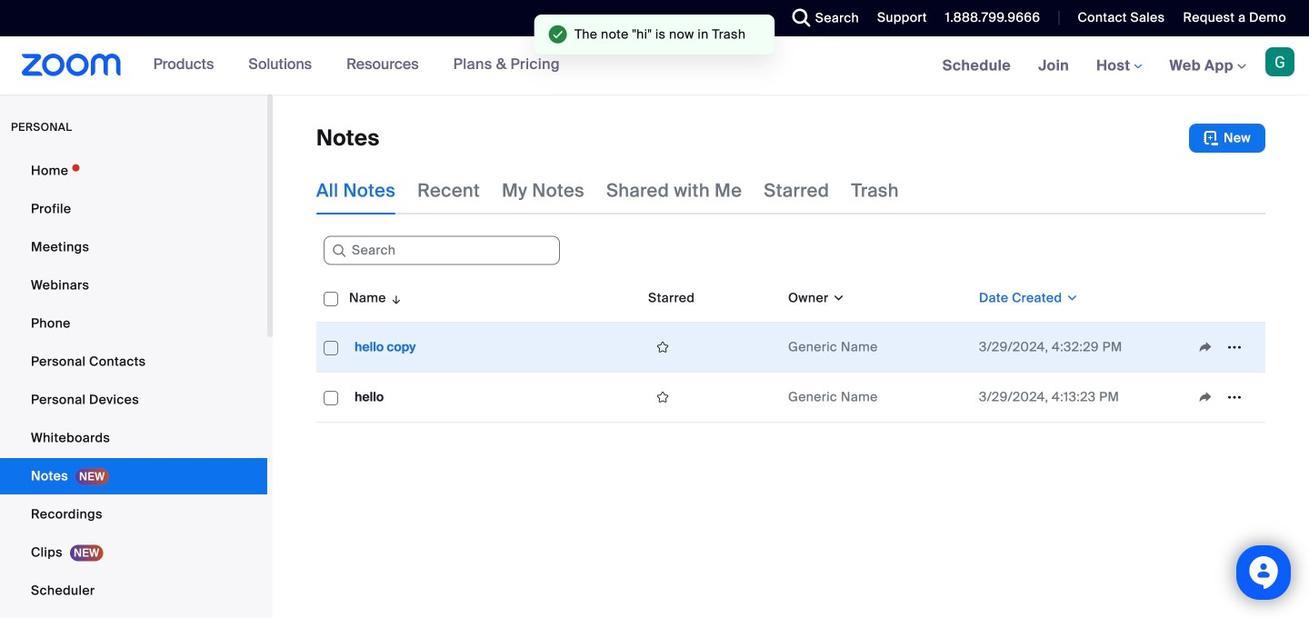 Task type: locate. For each thing, give the bounding box(es) containing it.
success image
[[549, 25, 568, 44]]

0 horizontal spatial down image
[[829, 289, 846, 307]]

down image
[[829, 289, 846, 307], [1062, 289, 1079, 307]]

product information navigation
[[140, 36, 574, 95]]

tabs of all notes page tab list
[[316, 167, 899, 215]]

banner
[[0, 36, 1309, 96]]

application
[[316, 275, 1266, 423], [648, 334, 774, 361], [1191, 334, 1259, 361], [648, 384, 774, 411], [1191, 384, 1259, 411]]

more options for hello copy image
[[1220, 339, 1249, 356]]

1 down image from the left
[[829, 289, 846, 307]]

1 horizontal spatial down image
[[1062, 289, 1079, 307]]

meetings navigation
[[929, 36, 1309, 96]]



Task type: vqa. For each thing, say whether or not it's contained in the screenshot.
TABS OF MY ACCOUNT SETTINGS PAGE tab list
no



Task type: describe. For each thing, give the bounding box(es) containing it.
Search text field
[[324, 236, 560, 265]]

share image
[[1191, 339, 1220, 356]]

zoom logo image
[[22, 54, 122, 76]]

arrow down image
[[386, 287, 403, 309]]

personal menu menu
[[0, 153, 267, 618]]

2 down image from the left
[[1062, 289, 1079, 307]]

more options for hello image
[[1220, 389, 1249, 406]]

profile picture image
[[1266, 47, 1295, 76]]

share image
[[1191, 389, 1220, 406]]



